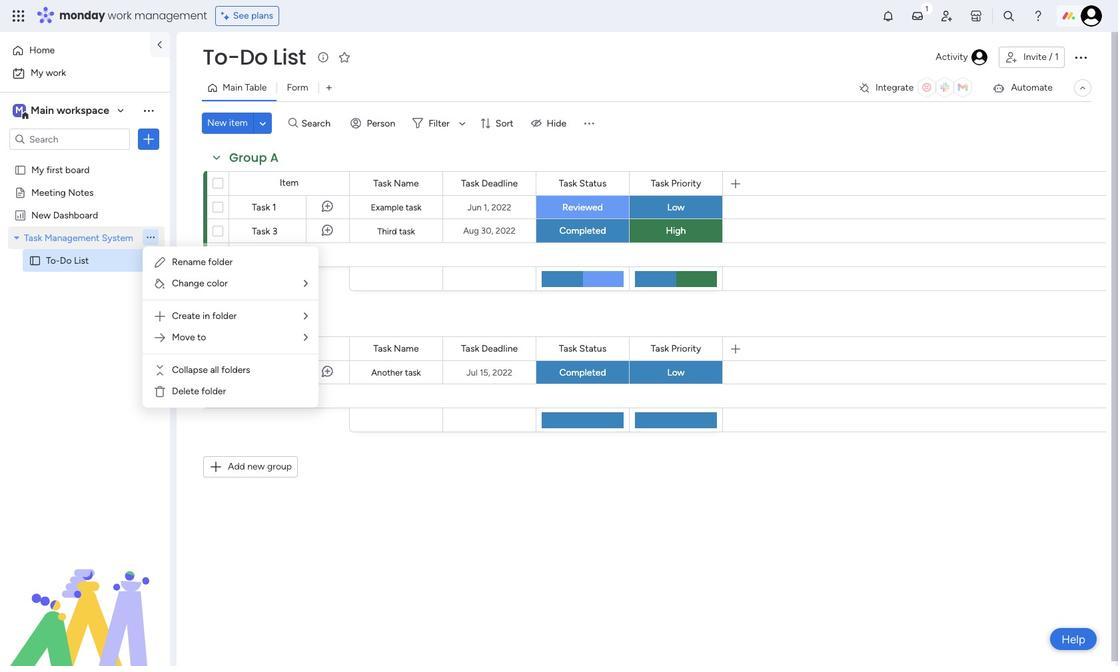 Task type: locate. For each thing, give the bounding box(es) containing it.
completed
[[559, 225, 606, 237], [559, 367, 606, 378]]

list down task management system at left
[[74, 255, 89, 266]]

Task Deadline field
[[458, 176, 521, 191], [458, 342, 521, 356]]

task deadline field up jul 15, 2022
[[458, 342, 521, 356]]

task status
[[559, 178, 607, 189], [559, 343, 607, 354]]

0 vertical spatial status
[[580, 178, 607, 189]]

options image
[[1073, 49, 1089, 65], [142, 133, 155, 146], [185, 214, 196, 248]]

1 vertical spatial task deadline field
[[458, 342, 521, 356]]

2 list arrow image from the top
[[304, 312, 308, 321]]

my left first
[[31, 164, 44, 175]]

public dashboard image
[[14, 209, 27, 221]]

0 vertical spatial completed
[[559, 225, 606, 237]]

person button
[[346, 113, 403, 134]]

2022 right the 15,
[[492, 368, 513, 378]]

1 horizontal spatial to-do list
[[203, 42, 306, 72]]

group for group b
[[229, 315, 267, 331]]

2022 right 1,
[[491, 202, 512, 212]]

15,
[[480, 368, 490, 378]]

folder for rename folder
[[208, 257, 233, 268]]

1 status from the top
[[580, 178, 607, 189]]

automate button
[[987, 77, 1058, 99]]

main for main workspace
[[31, 104, 54, 117]]

2 vertical spatial folder
[[201, 386, 226, 397]]

task name field up 'another task'
[[370, 342, 422, 356]]

my work
[[31, 67, 66, 79]]

board
[[65, 164, 90, 175]]

0 vertical spatial deadline
[[482, 178, 518, 189]]

task priority field for group b
[[648, 342, 705, 356]]

collapse
[[172, 365, 208, 376]]

2 task status field from the top
[[556, 342, 610, 356]]

2022
[[491, 202, 512, 212], [496, 226, 516, 236], [492, 368, 513, 378]]

priority
[[671, 178, 701, 189], [671, 343, 701, 354]]

status
[[580, 178, 607, 189], [580, 343, 607, 354]]

2 task priority field from the top
[[648, 342, 705, 356]]

0 vertical spatial group
[[229, 149, 267, 166]]

0 vertical spatial low
[[667, 202, 685, 213]]

item down group a field on the top left
[[280, 177, 299, 189]]

work down home
[[46, 67, 66, 79]]

task priority for a
[[651, 178, 701, 189]]

2 vertical spatial 2022
[[492, 368, 513, 378]]

to- up main table button
[[203, 42, 240, 72]]

public board image left first
[[14, 163, 27, 176]]

0 vertical spatial 2022
[[491, 202, 512, 212]]

public board image for to-do list
[[29, 254, 41, 267]]

to-do list up table
[[203, 42, 306, 72]]

1 vertical spatial options image
[[142, 133, 155, 146]]

0 vertical spatial priority
[[671, 178, 701, 189]]

1 vertical spatial name
[[394, 343, 419, 354]]

2 group from the top
[[229, 315, 267, 331]]

folder up color
[[208, 257, 233, 268]]

0 vertical spatial folder
[[208, 257, 233, 268]]

status for group b
[[580, 343, 607, 354]]

1 task name from the top
[[373, 178, 419, 189]]

color
[[207, 278, 228, 289]]

group left b
[[229, 315, 267, 331]]

1 vertical spatial main
[[31, 104, 54, 117]]

1 task deadline from the top
[[461, 178, 518, 189]]

do
[[240, 42, 268, 72], [60, 255, 72, 266]]

management
[[134, 8, 207, 23]]

0 vertical spatial to-
[[203, 42, 240, 72]]

main table
[[223, 82, 267, 93]]

0 vertical spatial list arrow image
[[304, 279, 308, 289]]

0 horizontal spatial to-do list
[[46, 255, 89, 266]]

new right the public dashboard icon
[[31, 209, 51, 221]]

menu image
[[583, 117, 596, 130]]

2 name from the top
[[394, 343, 419, 354]]

deadline up jul 15, 2022
[[482, 343, 518, 354]]

item for b
[[280, 343, 299, 354]]

a
[[270, 149, 279, 166]]

2 vertical spatial task
[[405, 368, 421, 378]]

new dashboard
[[31, 209, 98, 221]]

aug 30, 2022
[[463, 226, 516, 236]]

work for monday
[[108, 8, 132, 23]]

my work link
[[8, 63, 162, 84]]

kendall parks image
[[1081, 5, 1102, 27]]

angle down image
[[260, 118, 266, 128]]

Search in workspace field
[[28, 132, 111, 147]]

add new group button
[[203, 457, 298, 478]]

task deadline up jul 15, 2022
[[461, 343, 518, 354]]

0 vertical spatial task name
[[373, 178, 419, 189]]

1 vertical spatial status
[[580, 343, 607, 354]]

to-
[[203, 42, 240, 72], [46, 255, 60, 266]]

1 vertical spatial task status field
[[556, 342, 610, 356]]

0 vertical spatial task priority field
[[648, 176, 705, 191]]

1 task priority field from the top
[[648, 176, 705, 191]]

1 task priority from the top
[[651, 178, 701, 189]]

main
[[223, 82, 243, 93], [31, 104, 54, 117]]

1 vertical spatial my
[[31, 164, 44, 175]]

name up example task
[[394, 178, 419, 189]]

deadline
[[482, 178, 518, 189], [482, 343, 518, 354]]

0 horizontal spatial main
[[31, 104, 54, 117]]

new
[[207, 117, 227, 129], [31, 209, 51, 221]]

Task Name field
[[370, 176, 422, 191], [370, 342, 422, 356]]

0 vertical spatial task status
[[559, 178, 607, 189]]

1 vertical spatial 1
[[272, 202, 276, 213]]

0 vertical spatial task deadline field
[[458, 176, 521, 191]]

2 status from the top
[[580, 343, 607, 354]]

0 vertical spatial list
[[273, 42, 306, 72]]

work right monday
[[108, 8, 132, 23]]

1 horizontal spatial do
[[240, 42, 268, 72]]

name up 'another task'
[[394, 343, 419, 354]]

all
[[210, 365, 219, 376]]

new inside button
[[207, 117, 227, 129]]

rename folder
[[172, 257, 233, 268]]

1 vertical spatial work
[[46, 67, 66, 79]]

1 horizontal spatial 1
[[1055, 51, 1059, 63]]

1 vertical spatial list
[[74, 255, 89, 266]]

0 vertical spatial task deadline
[[461, 178, 518, 189]]

1 up 3
[[272, 202, 276, 213]]

home
[[29, 45, 55, 56]]

item left list arrow image
[[280, 343, 299, 354]]

0 vertical spatial 1
[[1055, 51, 1059, 63]]

options image up rename
[[185, 214, 196, 248]]

1 vertical spatial task priority field
[[648, 342, 705, 356]]

task name field up example task
[[370, 176, 422, 191]]

2 task status from the top
[[559, 343, 607, 354]]

high
[[666, 225, 686, 237]]

Task Status field
[[556, 176, 610, 191], [556, 342, 610, 356]]

task name up 'another task'
[[373, 343, 419, 354]]

arrow down image
[[454, 115, 470, 131]]

2 task deadline from the top
[[461, 343, 518, 354]]

1 completed from the top
[[559, 225, 606, 237]]

0 vertical spatial task
[[406, 203, 422, 213]]

example
[[371, 203, 404, 213]]

1 vertical spatial priority
[[671, 343, 701, 354]]

status for group a
[[580, 178, 607, 189]]

main right workspace image
[[31, 104, 54, 117]]

0 horizontal spatial new
[[31, 209, 51, 221]]

public board image up the public dashboard icon
[[14, 186, 27, 199]]

v2 search image
[[288, 116, 298, 131]]

task name up example task
[[373, 178, 419, 189]]

1 vertical spatial completed
[[559, 367, 606, 378]]

third
[[377, 226, 397, 236]]

0 horizontal spatial to-
[[46, 255, 60, 266]]

jul 15, 2022
[[466, 368, 513, 378]]

1 vertical spatial low
[[667, 367, 685, 378]]

2022 right the 30,
[[496, 226, 516, 236]]

task right another
[[405, 368, 421, 378]]

rename
[[172, 257, 206, 268]]

add to favorites image
[[338, 50, 351, 64]]

item
[[280, 177, 299, 189], [280, 343, 299, 354]]

1 horizontal spatial to-
[[203, 42, 240, 72]]

1 vertical spatial list arrow image
[[304, 312, 308, 321]]

do up table
[[240, 42, 268, 72]]

2 item from the top
[[280, 343, 299, 354]]

name for first task name field from the top of the page
[[394, 178, 419, 189]]

to- inside list box
[[46, 255, 60, 266]]

1 vertical spatial task name field
[[370, 342, 422, 356]]

update feed image
[[911, 9, 924, 23]]

invite members image
[[940, 9, 954, 23]]

2 task priority from the top
[[651, 343, 701, 354]]

1 group from the top
[[229, 149, 267, 166]]

0 vertical spatial options image
[[1073, 49, 1089, 65]]

1 task deadline field from the top
[[458, 176, 521, 191]]

invite / 1 button
[[999, 47, 1065, 68]]

1 vertical spatial group
[[229, 315, 267, 331]]

deadline up the jun 1, 2022
[[482, 178, 518, 189]]

2 task name from the top
[[373, 343, 419, 354]]

public board image
[[14, 163, 27, 176], [14, 186, 27, 199], [29, 254, 41, 267]]

0 vertical spatial name
[[394, 178, 419, 189]]

1 horizontal spatial main
[[223, 82, 243, 93]]

1 vertical spatial deadline
[[482, 343, 518, 354]]

0 vertical spatial to-do list
[[203, 42, 306, 72]]

1 item from the top
[[280, 177, 299, 189]]

notes
[[68, 187, 94, 198]]

1 vertical spatial to-do list
[[46, 255, 89, 266]]

folder down all
[[201, 386, 226, 397]]

0 vertical spatial item
[[280, 177, 299, 189]]

1 vertical spatial to-
[[46, 255, 60, 266]]

b
[[270, 315, 278, 331]]

2 vertical spatial options image
[[185, 214, 196, 248]]

list arrow image for create in folder
[[304, 312, 308, 321]]

task deadline
[[461, 178, 518, 189], [461, 343, 518, 354]]

0 horizontal spatial options image
[[142, 133, 155, 146]]

1 vertical spatial public board image
[[14, 186, 27, 199]]

2022 for completed
[[492, 368, 513, 378]]

1 vertical spatial task deadline
[[461, 343, 518, 354]]

1 vertical spatial item
[[280, 343, 299, 354]]

public board image down task management system at left
[[29, 254, 41, 267]]

1 low from the top
[[667, 202, 685, 213]]

to-do list down management
[[46, 255, 89, 266]]

0 horizontal spatial list
[[74, 255, 89, 266]]

1 horizontal spatial list
[[273, 42, 306, 72]]

options image right /
[[1073, 49, 1089, 65]]

1 vertical spatial new
[[31, 209, 51, 221]]

add view image
[[326, 83, 332, 93]]

1 task status from the top
[[559, 178, 607, 189]]

sort button
[[474, 113, 522, 134]]

group left 'a'
[[229, 149, 267, 166]]

3
[[272, 226, 278, 237]]

collapse board header image
[[1078, 83, 1088, 93]]

2 vertical spatial public board image
[[29, 254, 41, 267]]

table
[[245, 82, 267, 93]]

task deadline field up the jun 1, 2022
[[458, 176, 521, 191]]

1 vertical spatial task priority
[[651, 343, 701, 354]]

1 vertical spatial task name
[[373, 343, 419, 354]]

0 vertical spatial work
[[108, 8, 132, 23]]

group
[[229, 149, 267, 166], [229, 315, 267, 331]]

1
[[1055, 51, 1059, 63], [272, 202, 276, 213]]

0 vertical spatial task status field
[[556, 176, 610, 191]]

name
[[394, 178, 419, 189], [394, 343, 419, 354]]

1 vertical spatial 2022
[[496, 226, 516, 236]]

hide
[[547, 118, 567, 129]]

1 vertical spatial task status
[[559, 343, 607, 354]]

main table button
[[202, 77, 277, 99]]

folder
[[208, 257, 233, 268], [212, 311, 237, 322], [201, 386, 226, 397]]

1 task status field from the top
[[556, 176, 610, 191]]

list arrow image
[[304, 279, 308, 289], [304, 312, 308, 321]]

options image down workspace options image
[[142, 133, 155, 146]]

task status for group b
[[559, 343, 607, 354]]

1 horizontal spatial work
[[108, 8, 132, 23]]

task right example
[[406, 203, 422, 213]]

aug
[[463, 226, 479, 236]]

0 horizontal spatial work
[[46, 67, 66, 79]]

1 name from the top
[[394, 178, 419, 189]]

do down management
[[60, 255, 72, 266]]

0 vertical spatial my
[[31, 67, 43, 79]]

work
[[108, 8, 132, 23], [46, 67, 66, 79]]

0 vertical spatial do
[[240, 42, 268, 72]]

group inside field
[[229, 315, 267, 331]]

1 list arrow image from the top
[[304, 279, 308, 289]]

my inside option
[[31, 67, 43, 79]]

public board image for my first board
[[14, 163, 27, 176]]

0 vertical spatial public board image
[[14, 163, 27, 176]]

folder right in at the top
[[212, 311, 237, 322]]

new left item
[[207, 117, 227, 129]]

plans
[[251, 10, 273, 21]]

list box
[[0, 156, 170, 452]]

filter button
[[407, 113, 470, 134]]

1 right /
[[1055, 51, 1059, 63]]

task deadline up the jun 1, 2022
[[461, 178, 518, 189]]

2 priority from the top
[[671, 343, 701, 354]]

0 vertical spatial task priority
[[651, 178, 701, 189]]

option
[[0, 158, 170, 160]]

0 vertical spatial task name field
[[370, 176, 422, 191]]

list up form
[[273, 42, 306, 72]]

task status field for b
[[556, 342, 610, 356]]

create
[[172, 311, 200, 322]]

0 vertical spatial main
[[223, 82, 243, 93]]

Task Priority field
[[648, 176, 705, 191], [648, 342, 705, 356]]

task deadline for second task deadline field from the bottom of the page
[[461, 178, 518, 189]]

main inside button
[[223, 82, 243, 93]]

1 vertical spatial task
[[399, 226, 415, 236]]

task
[[406, 203, 422, 213], [399, 226, 415, 236], [405, 368, 421, 378]]

create in folder
[[172, 311, 237, 322]]

main inside workspace selection element
[[31, 104, 54, 117]]

group inside field
[[229, 149, 267, 166]]

in
[[203, 311, 210, 322]]

1 vertical spatial do
[[60, 255, 72, 266]]

rename folder image
[[153, 256, 167, 269]]

main left table
[[223, 82, 243, 93]]

to- down management
[[46, 255, 60, 266]]

low
[[667, 202, 685, 213], [667, 367, 685, 378]]

task right the third
[[399, 226, 415, 236]]

home option
[[8, 40, 142, 61]]

work inside option
[[46, 67, 66, 79]]

my down home
[[31, 67, 43, 79]]

form
[[287, 82, 308, 93]]

delete folder
[[172, 386, 226, 397]]

1 priority from the top
[[671, 178, 701, 189]]

1 horizontal spatial new
[[207, 117, 227, 129]]

see plans button
[[215, 6, 279, 26]]

0 vertical spatial new
[[207, 117, 227, 129]]

0 horizontal spatial do
[[60, 255, 72, 266]]

1 deadline from the top
[[482, 178, 518, 189]]



Task type: vqa. For each thing, say whether or not it's contained in the screenshot.
second "Name" from the top
yes



Task type: describe. For each thing, give the bounding box(es) containing it.
filter
[[429, 118, 450, 129]]

2 deadline from the top
[[482, 343, 518, 354]]

dashboard
[[53, 209, 98, 221]]

meeting notes
[[31, 187, 94, 198]]

task for another task
[[405, 368, 421, 378]]

my first board
[[31, 164, 90, 175]]

task management system
[[24, 232, 133, 243]]

see
[[233, 10, 249, 21]]

task for third task
[[399, 226, 415, 236]]

folder for delete folder
[[201, 386, 226, 397]]

new for new item
[[207, 117, 227, 129]]

lottie animation image
[[0, 532, 170, 666]]

change
[[172, 278, 204, 289]]

monday work management
[[59, 8, 207, 23]]

automate
[[1011, 82, 1053, 93]]

item
[[229, 117, 248, 129]]

change color
[[172, 278, 228, 289]]

example task
[[371, 203, 422, 213]]

Group A field
[[226, 149, 282, 167]]

2 low from the top
[[667, 367, 685, 378]]

activity button
[[931, 47, 994, 68]]

form button
[[277, 77, 318, 99]]

notifications image
[[882, 9, 895, 23]]

task 1
[[252, 202, 276, 213]]

to
[[197, 332, 206, 343]]

show board description image
[[315, 51, 331, 64]]

2 completed from the top
[[559, 367, 606, 378]]

see plans
[[233, 10, 273, 21]]

main workspace
[[31, 104, 109, 117]]

help
[[1062, 633, 1086, 646]]

create in folder image
[[153, 310, 167, 323]]

list arrow image
[[304, 333, 308, 343]]

task priority for b
[[651, 343, 701, 354]]

my for my work
[[31, 67, 43, 79]]

collapse all folders
[[172, 365, 250, 376]]

jun
[[467, 202, 482, 212]]

new item
[[207, 117, 248, 129]]

workspace options image
[[142, 104, 155, 117]]

/
[[1049, 51, 1053, 63]]

first
[[46, 164, 63, 175]]

monday
[[59, 8, 105, 23]]

change color image
[[153, 277, 167, 291]]

public board image for meeting notes
[[14, 186, 27, 199]]

meeting
[[31, 187, 66, 198]]

workspace image
[[13, 103, 26, 118]]

management
[[44, 232, 99, 243]]

folders
[[221, 365, 250, 376]]

1 vertical spatial folder
[[212, 311, 237, 322]]

person
[[367, 118, 395, 129]]

task name for first task name field from the top of the page
[[373, 178, 419, 189]]

group a
[[229, 149, 279, 166]]

1 horizontal spatial options image
[[185, 214, 196, 248]]

workspace
[[57, 104, 109, 117]]

collapse all folders image
[[153, 364, 167, 377]]

1 inside 'button'
[[1055, 51, 1059, 63]]

home link
[[8, 40, 142, 61]]

work for my
[[46, 67, 66, 79]]

task status field for a
[[556, 176, 610, 191]]

task for example task
[[406, 203, 422, 213]]

task priority field for group a
[[648, 176, 705, 191]]

reviewed
[[563, 202, 603, 213]]

sort
[[496, 118, 514, 129]]

activity
[[936, 51, 968, 63]]

jun 1, 2022
[[467, 202, 512, 212]]

priority for b
[[671, 343, 701, 354]]

system
[[102, 232, 133, 243]]

m
[[15, 105, 23, 116]]

2 task name field from the top
[[370, 342, 422, 356]]

add new group
[[228, 461, 292, 473]]

list arrow image for change color
[[304, 279, 308, 289]]

group
[[267, 461, 292, 473]]

1,
[[484, 202, 489, 212]]

task status for group a
[[559, 178, 607, 189]]

add
[[228, 461, 245, 473]]

select product image
[[12, 9, 25, 23]]

move to
[[172, 332, 206, 343]]

move to image
[[153, 331, 167, 345]]

lottie animation element
[[0, 532, 170, 666]]

new item button
[[202, 113, 253, 134]]

priority for a
[[671, 178, 701, 189]]

group for group a
[[229, 149, 267, 166]]

my for my first board
[[31, 164, 44, 175]]

task name for 1st task name field from the bottom
[[373, 343, 419, 354]]

monday marketplace image
[[970, 9, 983, 23]]

1 task name field from the top
[[370, 176, 422, 191]]

2022 for high
[[496, 226, 516, 236]]

group b
[[229, 315, 278, 331]]

invite / 1
[[1024, 51, 1059, 63]]

new for new dashboard
[[31, 209, 51, 221]]

0 horizontal spatial 1
[[272, 202, 276, 213]]

new
[[247, 461, 265, 473]]

integrate button
[[853, 74, 982, 102]]

task deadline for first task deadline field from the bottom of the page
[[461, 343, 518, 354]]

main for main table
[[223, 82, 243, 93]]

caret down image
[[14, 233, 19, 242]]

list box containing my first board
[[0, 156, 170, 452]]

move
[[172, 332, 195, 343]]

name for 1st task name field from the bottom
[[394, 343, 419, 354]]

third task
[[377, 226, 415, 236]]

another task
[[371, 368, 421, 378]]

Search field
[[298, 114, 338, 133]]

item for a
[[280, 177, 299, 189]]

2 horizontal spatial options image
[[1073, 49, 1089, 65]]

another
[[371, 368, 403, 378]]

2 task deadline field from the top
[[458, 342, 521, 356]]

help image
[[1032, 9, 1045, 23]]

invite
[[1024, 51, 1047, 63]]

workspace selection element
[[13, 103, 111, 120]]

To-Do List field
[[199, 42, 309, 72]]

integrate
[[876, 82, 914, 93]]

help button
[[1050, 628, 1097, 650]]

jul
[[466, 368, 478, 378]]

delete folder image
[[153, 385, 167, 399]]

30,
[[481, 226, 493, 236]]

hide button
[[526, 113, 575, 134]]

delete
[[172, 386, 199, 397]]

Group B field
[[226, 315, 281, 332]]

my work option
[[8, 63, 162, 84]]

1 image
[[921, 1, 933, 16]]

search everything image
[[1002, 9, 1016, 23]]

task 3
[[252, 226, 278, 237]]



